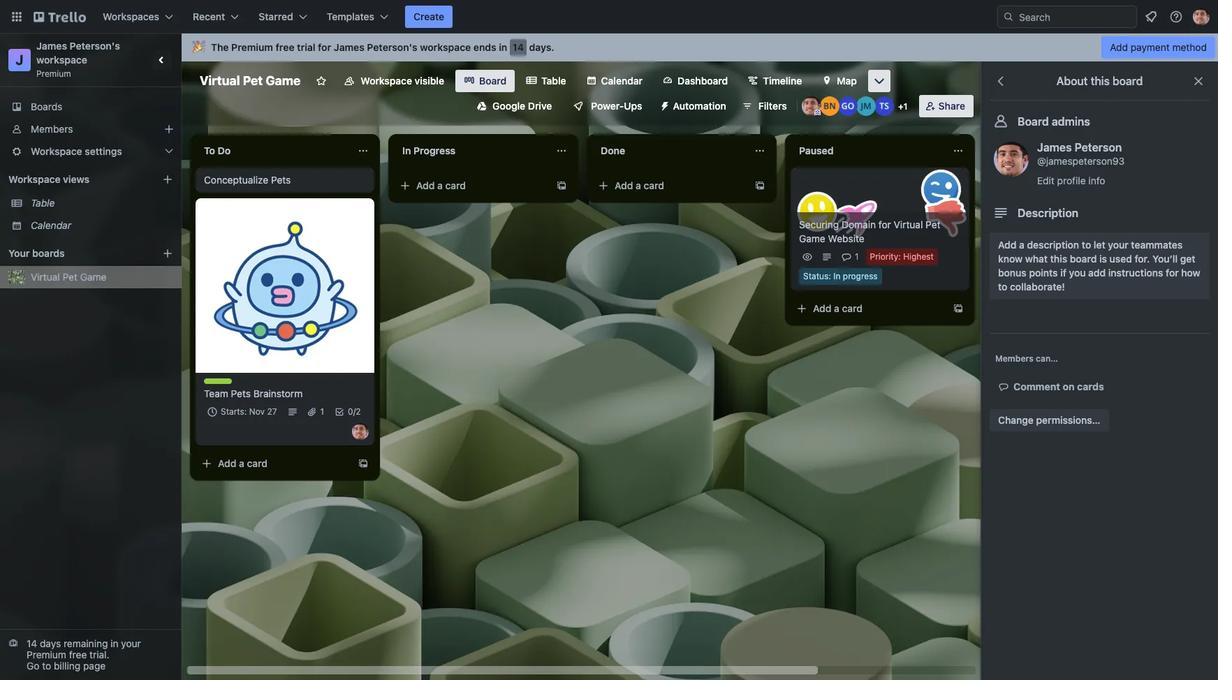 Task type: describe. For each thing, give the bounding box(es) containing it.
sm image
[[654, 95, 673, 115]]

0 / 2
[[348, 407, 361, 417]]

billing
[[54, 660, 81, 672]]

google drive icon image
[[477, 101, 487, 111]]

0 vertical spatial in
[[499, 41, 508, 53]]

pet inside securing domain for virtual pet game website
[[926, 219, 941, 231]]

in progress
[[403, 145, 456, 157]]

workspace inside james peterson's workspace premium
[[36, 54, 87, 66]]

2 vertical spatial virtual
[[31, 271, 60, 283]]

free inside banner
[[276, 41, 295, 53]]

game inside text field
[[266, 73, 301, 88]]

premium inside 14 days remaining in your premium free trial. go to billing page
[[27, 649, 66, 661]]

0
[[348, 407, 353, 417]]

27
[[267, 407, 277, 417]]

a for to do
[[239, 458, 245, 470]]

admins
[[1052, 115, 1091, 128]]

workspace for workspace settings
[[31, 145, 82, 157]]

confetti image
[[193, 41, 205, 53]]

0 vertical spatial calendar
[[602, 75, 643, 87]]

james peterson link
[[1038, 141, 1123, 154]]

card for in progress
[[446, 180, 466, 191]]

status : in progress
[[804, 271, 878, 282]]

create from template… image for to do
[[358, 458, 369, 470]]

your
[[8, 247, 30, 259]]

add
[[1089, 267, 1107, 279]]

payment
[[1131, 41, 1170, 53]]

Search field
[[1015, 6, 1137, 27]]

pets inside team task team pets brainstorm
[[231, 388, 251, 400]]

2 horizontal spatial james peterson (jamespeterson93) image
[[1194, 8, 1210, 25]]

domain
[[842, 219, 876, 231]]

know
[[999, 253, 1023, 265]]

1 vertical spatial james peterson (jamespeterson93) image
[[802, 96, 822, 116]]

workspace settings
[[31, 145, 122, 157]]

instructions
[[1109, 267, 1164, 279]]

workspace visible button
[[336, 70, 453, 92]]

add for paused
[[814, 303, 832, 315]]

description
[[1018, 207, 1079, 219]]

color: bold lime, title: "team task" element
[[204, 379, 247, 389]]

conceptualize pets
[[204, 174, 291, 186]]

paused
[[800, 145, 834, 157]]

securing
[[800, 219, 840, 231]]

a for in progress
[[438, 180, 443, 191]]

workspace navigation collapse icon image
[[152, 50, 172, 70]]

1 horizontal spatial 1
[[855, 252, 859, 262]]

jeremy miller (jeremymiller198) image
[[857, 96, 876, 116]]

in inside 14 days remaining in your premium free trial. go to billing page
[[111, 638, 118, 650]]

0 vertical spatial this
[[1091, 75, 1110, 87]]

Paused text field
[[791, 140, 945, 162]]

conceptualize pets link
[[204, 173, 366, 187]]

the
[[211, 41, 229, 53]]

0 horizontal spatial pet
[[63, 271, 78, 283]]

0 horizontal spatial calendar
[[31, 219, 71, 231]]

timeline
[[763, 75, 803, 87]]

card for done
[[644, 180, 665, 191]]

0 vertical spatial 1
[[904, 101, 908, 112]]

about
[[1057, 75, 1089, 87]]

Board name text field
[[193, 70, 308, 92]]

teammates
[[1132, 239, 1183, 251]]

14 inside 14 days remaining in your premium free trial. go to billing page
[[27, 638, 37, 650]]

you'll
[[1153, 253, 1178, 265]]

priority
[[871, 252, 899, 262]]

add a card button for in progress
[[394, 175, 551, 197]]

game inside securing domain for virtual pet game website
[[800, 233, 826, 245]]

1 horizontal spatial peterson's
[[367, 41, 418, 53]]

0 horizontal spatial table link
[[31, 196, 173, 210]]

if
[[1061, 267, 1067, 279]]

starred
[[259, 10, 293, 22]]

starred button
[[250, 6, 316, 28]]

brainstorm
[[254, 388, 303, 400]]

premium inside james peterson's workspace premium
[[36, 68, 71, 79]]

: for priority
[[899, 252, 901, 262]]

go to billing page link
[[27, 660, 106, 672]]

highest
[[904, 252, 934, 262]]

virtual inside securing domain for virtual pet game website
[[894, 219, 924, 231]]

board for board admins
[[1018, 115, 1050, 128]]

card for to do
[[247, 458, 268, 470]]

task
[[228, 379, 247, 389]]

used
[[1110, 253, 1133, 265]]

0 vertical spatial calendar link
[[578, 70, 651, 92]]

for inside banner
[[318, 41, 331, 53]]

add a card for in progress
[[417, 180, 466, 191]]

add for done
[[615, 180, 634, 191]]

google drive button
[[469, 95, 561, 117]]

1 horizontal spatial table link
[[518, 70, 575, 92]]

templates
[[327, 10, 375, 22]]

1 horizontal spatial pets
[[271, 174, 291, 186]]

edit profile info link
[[1038, 175, 1106, 187]]

+
[[899, 101, 904, 112]]

0 vertical spatial table
[[542, 75, 567, 87]]

a for done
[[636, 180, 642, 191]]

james for peterson
[[1038, 141, 1073, 154]]

members can…
[[996, 354, 1059, 364]]

days.
[[529, 41, 555, 53]]

recent button
[[185, 6, 248, 28]]

add a card button for paused
[[791, 298, 948, 320]]

let
[[1094, 239, 1106, 251]]

how
[[1182, 267, 1201, 279]]

permissions…
[[1037, 414, 1101, 426]]

starts:
[[221, 407, 247, 417]]

drive
[[528, 100, 552, 112]]

2 vertical spatial james peterson (jamespeterson93) image
[[995, 142, 1029, 177]]

you
[[1070, 267, 1086, 279]]

add for to do
[[218, 458, 237, 470]]

can…
[[1037, 354, 1059, 364]]

2 vertical spatial 1
[[320, 407, 324, 417]]

your inside 14 days remaining in your premium free trial. go to billing page
[[121, 638, 141, 650]]

/
[[353, 407, 356, 417]]

in inside text box
[[403, 145, 411, 157]]

done
[[601, 145, 626, 157]]

page
[[83, 660, 106, 672]]

days
[[40, 638, 61, 650]]

automation button
[[654, 95, 735, 117]]

workspace for workspace visible
[[361, 75, 412, 87]]

board link
[[456, 70, 515, 92]]

bonus
[[999, 267, 1027, 279]]

virtual pet game inside virtual pet game text field
[[200, 73, 301, 88]]

james peterson (jamespeterson93) image
[[352, 424, 369, 440]]

about this board
[[1057, 75, 1144, 87]]

to
[[204, 145, 215, 157]]

points
[[1030, 267, 1059, 279]]

1 horizontal spatial in
[[834, 271, 841, 282]]

remaining
[[64, 638, 108, 650]]

workspace views
[[8, 173, 90, 185]]

settings
[[85, 145, 122, 157]]

add a card for done
[[615, 180, 665, 191]]

workspace for workspace views
[[8, 173, 60, 185]]

ben nelson (bennelson96) image
[[820, 96, 840, 116]]

get
[[1181, 253, 1196, 265]]

Done text field
[[593, 140, 746, 162]]

conceptualize
[[204, 174, 269, 186]]

power-
[[591, 100, 624, 112]]

customize views image
[[873, 74, 887, 88]]

starts: nov 27
[[221, 407, 277, 417]]

1 horizontal spatial board
[[1113, 75, 1144, 87]]

map link
[[814, 70, 866, 92]]

templates button
[[318, 6, 397, 28]]

change
[[999, 414, 1034, 426]]



Task type: locate. For each thing, give the bounding box(es) containing it.
0 horizontal spatial james
[[36, 40, 67, 52]]

free inside 14 days remaining in your premium free trial. go to billing page
[[69, 649, 87, 661]]

14 left days.
[[513, 41, 524, 53]]

securing domain for virtual pet game website link
[[800, 218, 962, 246]]

calendar link up power-ups
[[578, 70, 651, 92]]

james inside banner
[[334, 41, 365, 53]]

team up the starts:
[[204, 388, 228, 400]]

to left let
[[1082, 239, 1092, 251]]

add a card down progress
[[417, 180, 466, 191]]

1 horizontal spatial james
[[334, 41, 365, 53]]

for inside add a description to let your teammates know what this board is used for. you'll get bonus points if you add instructions for how to collaborate!
[[1167, 267, 1180, 279]]

add a card button down 27
[[196, 453, 352, 475]]

1 horizontal spatial members
[[996, 354, 1034, 364]]

this member is an admin of this board. image
[[815, 110, 821, 116]]

create from template… image
[[755, 180, 766, 191], [953, 303, 964, 315], [358, 458, 369, 470]]

0 horizontal spatial james peterson (jamespeterson93) image
[[802, 96, 822, 116]]

trial
[[297, 41, 316, 53]]

virtual down boards
[[31, 271, 60, 283]]

add a card button down in progress text box
[[394, 175, 551, 197]]

1 horizontal spatial :
[[899, 252, 901, 262]]

banner containing 🎉
[[182, 34, 1219, 62]]

to
[[1082, 239, 1092, 251], [999, 281, 1008, 293], [42, 660, 51, 672]]

virtual inside text field
[[200, 73, 240, 88]]

0 horizontal spatial to
[[42, 660, 51, 672]]

0 vertical spatial pet
[[243, 73, 263, 88]]

0 vertical spatial james peterson (jamespeterson93) image
[[1194, 8, 1210, 25]]

a down status : in progress
[[835, 303, 840, 315]]

workspace inside "workspace visible" button
[[361, 75, 412, 87]]

a inside add a description to let your teammates know what this board is used for. you'll get bonus points if you add instructions for how to collaborate!
[[1020, 239, 1025, 251]]

workspace settings button
[[0, 140, 182, 163]]

1 vertical spatial in
[[834, 271, 841, 282]]

board
[[479, 75, 507, 87], [1018, 115, 1050, 128]]

14 inside banner
[[513, 41, 524, 53]]

free
[[276, 41, 295, 53], [69, 649, 87, 661]]

0 vertical spatial virtual
[[200, 73, 240, 88]]

0 vertical spatial game
[[266, 73, 301, 88]]

james inside james peterson @jamespeterson93
[[1038, 141, 1073, 154]]

james inside james peterson's workspace premium
[[36, 40, 67, 52]]

0 horizontal spatial table
[[31, 197, 55, 209]]

for inside securing domain for virtual pet game website
[[879, 219, 892, 231]]

1 horizontal spatial create from template… image
[[755, 180, 766, 191]]

virtual pet game down 'the'
[[200, 73, 301, 88]]

automation
[[673, 100, 727, 112]]

2 horizontal spatial pet
[[926, 219, 941, 231]]

0 horizontal spatial free
[[69, 649, 87, 661]]

pets up the starts:
[[231, 388, 251, 400]]

0 vertical spatial workspace
[[361, 75, 412, 87]]

1 horizontal spatial this
[[1091, 75, 1110, 87]]

1 vertical spatial this
[[1051, 253, 1068, 265]]

banner
[[182, 34, 1219, 62]]

dashboard link
[[654, 70, 737, 92]]

0 horizontal spatial peterson's
[[70, 40, 120, 52]]

1 horizontal spatial board
[[1018, 115, 1050, 128]]

peterson
[[1075, 141, 1123, 154]]

0 vertical spatial table link
[[518, 70, 575, 92]]

to inside 14 days remaining in your premium free trial. go to billing page
[[42, 660, 51, 672]]

0 vertical spatial free
[[276, 41, 295, 53]]

is
[[1100, 253, 1108, 265]]

workspace down create button
[[420, 41, 471, 53]]

add a card for paused
[[814, 303, 863, 315]]

1 vertical spatial table
[[31, 197, 55, 209]]

card down nov
[[247, 458, 268, 470]]

members
[[31, 123, 73, 135], [996, 354, 1034, 364]]

virtual up 'priority : highest'
[[894, 219, 924, 231]]

for right trial
[[318, 41, 331, 53]]

1 vertical spatial workspace
[[36, 54, 87, 66]]

method
[[1173, 41, 1208, 53]]

timeline link
[[740, 70, 811, 92]]

🎉
[[193, 41, 205, 53]]

add down in progress
[[417, 180, 435, 191]]

add a card down starts: nov 27
[[218, 458, 268, 470]]

james peterson's workspace premium
[[36, 40, 123, 79]]

james down board admins
[[1038, 141, 1073, 154]]

members for members
[[31, 123, 73, 135]]

for down you'll
[[1167, 267, 1180, 279]]

premium inside banner
[[231, 41, 273, 53]]

calendar link up your boards with 1 items 'element'
[[31, 219, 173, 233]]

1 vertical spatial premium
[[36, 68, 71, 79]]

map
[[837, 75, 857, 87]]

to do
[[204, 145, 231, 157]]

team pets brainstorm link
[[204, 387, 366, 401]]

j
[[16, 52, 24, 68]]

0 horizontal spatial :
[[829, 271, 832, 282]]

to right go at the bottom
[[42, 660, 51, 672]]

1 vertical spatial pets
[[231, 388, 251, 400]]

share button
[[920, 95, 974, 117]]

0 vertical spatial your
[[1109, 239, 1129, 251]]

website
[[829, 233, 865, 245]]

1 vertical spatial pet
[[926, 219, 941, 231]]

add a card down status : in progress
[[814, 303, 863, 315]]

1 vertical spatial 1
[[855, 252, 859, 262]]

add a description to let your teammates know what this board is used for. you'll get bonus points if you add instructions for how to collaborate!
[[999, 239, 1201, 293]]

1 vertical spatial for
[[879, 219, 892, 231]]

:
[[899, 252, 901, 262], [829, 271, 832, 282]]

table up drive
[[542, 75, 567, 87]]

0 vertical spatial for
[[318, 41, 331, 53]]

create from template… image for done
[[755, 180, 766, 191]]

0 horizontal spatial 1
[[320, 407, 324, 417]]

back to home image
[[34, 6, 86, 28]]

add a card button down progress
[[791, 298, 948, 320]]

james down back to home image
[[36, 40, 67, 52]]

google
[[493, 100, 526, 112]]

add down the starts:
[[218, 458, 237, 470]]

share
[[939, 100, 966, 112]]

card
[[446, 180, 466, 191], [644, 180, 665, 191], [843, 303, 863, 315], [247, 458, 268, 470]]

peterson's down back to home image
[[70, 40, 120, 52]]

card for paused
[[843, 303, 863, 315]]

1 horizontal spatial pet
[[243, 73, 263, 88]]

2 vertical spatial create from template… image
[[358, 458, 369, 470]]

workspaces button
[[94, 6, 182, 28]]

table down workspace views
[[31, 197, 55, 209]]

: left highest
[[899, 252, 901, 262]]

comment on cards
[[1014, 381, 1105, 393]]

edit
[[1038, 175, 1055, 187]]

game
[[266, 73, 301, 88], [800, 233, 826, 245], [80, 271, 107, 283]]

1 vertical spatial members
[[996, 354, 1034, 364]]

1 horizontal spatial to
[[999, 281, 1008, 293]]

ends
[[474, 41, 497, 53]]

workspace visible
[[361, 75, 444, 87]]

progress
[[414, 145, 456, 157]]

add down status
[[814, 303, 832, 315]]

add a card down the done on the top of the page
[[615, 180, 665, 191]]

pets
[[271, 174, 291, 186], [231, 388, 251, 400]]

board inside add a description to let your teammates know what this board is used for. you'll get bonus points if you add instructions for how to collaborate!
[[1071, 253, 1098, 265]]

table link up drive
[[518, 70, 575, 92]]

pets down to do text field
[[271, 174, 291, 186]]

1 vertical spatial free
[[69, 649, 87, 661]]

cards
[[1078, 381, 1105, 393]]

0 notifications image
[[1143, 8, 1160, 25]]

search image
[[1004, 11, 1015, 22]]

2 vertical spatial for
[[1167, 267, 1180, 279]]

board up google drive icon
[[479, 75, 507, 87]]

add down the done on the top of the page
[[615, 180, 634, 191]]

a up know
[[1020, 239, 1025, 251]]

1 horizontal spatial 14
[[513, 41, 524, 53]]

0 horizontal spatial your
[[121, 638, 141, 650]]

add left payment
[[1111, 41, 1129, 53]]

0 vertical spatial premium
[[231, 41, 273, 53]]

a down progress
[[438, 180, 443, 191]]

james down templates
[[334, 41, 365, 53]]

a
[[438, 180, 443, 191], [636, 180, 642, 191], [1020, 239, 1025, 251], [835, 303, 840, 315], [239, 458, 245, 470]]

2 horizontal spatial create from template… image
[[953, 303, 964, 315]]

calendar up power-ups
[[602, 75, 643, 87]]

2 horizontal spatial 1
[[904, 101, 908, 112]]

0 vertical spatial virtual pet game
[[200, 73, 301, 88]]

To Do text field
[[196, 140, 349, 162]]

virtual pet game down your boards with 1 items 'element'
[[31, 271, 107, 283]]

to down bonus
[[999, 281, 1008, 293]]

james for peterson's
[[36, 40, 67, 52]]

0 horizontal spatial board
[[1071, 253, 1098, 265]]

workspace up workspace views
[[31, 145, 82, 157]]

james peterson (jamespeterson93) image left the gary orlando (garyorlando) image
[[802, 96, 822, 116]]

0 vertical spatial pets
[[271, 174, 291, 186]]

virtual pet game inside virtual pet game link
[[31, 271, 107, 283]]

virtual pet game link
[[31, 270, 173, 284]]

0 vertical spatial to
[[1082, 239, 1092, 251]]

0 vertical spatial workspace
[[420, 41, 471, 53]]

description
[[1028, 239, 1080, 251]]

in
[[499, 41, 508, 53], [111, 638, 118, 650]]

james peterson (jamespeterson93) image right open information menu icon
[[1194, 8, 1210, 25]]

2 team from the top
[[204, 388, 228, 400]]

board left admins
[[1018, 115, 1050, 128]]

members up sm image
[[996, 354, 1034, 364]]

0 horizontal spatial virtual
[[31, 271, 60, 283]]

board for board
[[479, 75, 507, 87]]

1 right tara schultz (taraschultz7) icon
[[904, 101, 908, 112]]

1 horizontal spatial virtual pet game
[[200, 73, 301, 88]]

card down in progress text box
[[446, 180, 466, 191]]

card down done text field
[[644, 180, 665, 191]]

card down progress
[[843, 303, 863, 315]]

members link
[[0, 118, 182, 140]]

this
[[1091, 75, 1110, 87], [1051, 253, 1068, 265]]

create from template… image
[[556, 180, 568, 191]]

0 horizontal spatial in
[[111, 638, 118, 650]]

power-ups button
[[564, 95, 651, 117]]

add for in progress
[[417, 180, 435, 191]]

2 horizontal spatial virtual
[[894, 219, 924, 231]]

pet inside text field
[[243, 73, 263, 88]]

add inside add a description to let your teammates know what this board is used for. you'll get bonus points if you add instructions for how to collaborate!
[[999, 239, 1017, 251]]

0 horizontal spatial calendar link
[[31, 219, 173, 233]]

board admins
[[1018, 115, 1091, 128]]

2 vertical spatial game
[[80, 271, 107, 283]]

your up used
[[1109, 239, 1129, 251]]

star or unstar board image
[[316, 75, 327, 87]]

sm image
[[997, 380, 1014, 394]]

what
[[1026, 253, 1048, 265]]

1 team from the top
[[204, 379, 226, 389]]

0 horizontal spatial pets
[[231, 388, 251, 400]]

add inside banner
[[1111, 41, 1129, 53]]

game left 'star or unstar board' image
[[266, 73, 301, 88]]

james peterson (jamespeterson93) image left edit
[[995, 142, 1029, 177]]

add a card button for to do
[[196, 453, 352, 475]]

1 vertical spatial board
[[1018, 115, 1050, 128]]

game down your boards with 1 items 'element'
[[80, 271, 107, 283]]

1 horizontal spatial table
[[542, 75, 567, 87]]

0 horizontal spatial virtual pet game
[[31, 271, 107, 283]]

game down "securing"
[[800, 233, 826, 245]]

your boards with 1 items element
[[8, 245, 141, 262]]

add a card button for done
[[593, 175, 749, 197]]

0 horizontal spatial game
[[80, 271, 107, 283]]

virtual pet game
[[200, 73, 301, 88], [31, 271, 107, 283]]

team left task at the bottom left
[[204, 379, 226, 389]]

board down payment
[[1113, 75, 1144, 87]]

: left progress
[[829, 271, 832, 282]]

1 horizontal spatial workspace
[[420, 41, 471, 53]]

a down done text field
[[636, 180, 642, 191]]

your right trial.
[[121, 638, 141, 650]]

2 vertical spatial pet
[[63, 271, 78, 283]]

dashboard
[[678, 75, 728, 87]]

1 vertical spatial calendar
[[31, 219, 71, 231]]

securing domain for virtual pet game website
[[800, 219, 941, 245]]

workspaces
[[103, 10, 159, 22]]

in right status
[[834, 271, 841, 282]]

workspace right j
[[36, 54, 87, 66]]

boards
[[32, 247, 65, 259]]

1 vertical spatial game
[[800, 233, 826, 245]]

board up the you
[[1071, 253, 1098, 265]]

table
[[542, 75, 567, 87], [31, 197, 55, 209]]

2 vertical spatial workspace
[[8, 173, 60, 185]]

workspace down 🎉 the premium free trial for james peterson's workspace ends in 14 days. at the top left of page
[[361, 75, 412, 87]]

peterson's up "workspace visible" button
[[367, 41, 418, 53]]

add a card button down done text field
[[593, 175, 749, 197]]

j link
[[8, 49, 31, 71]]

add a card for to do
[[218, 458, 268, 470]]

14 days remaining in your premium free trial. go to billing page
[[27, 638, 141, 672]]

0 vertical spatial members
[[31, 123, 73, 135]]

1 horizontal spatial calendar link
[[578, 70, 651, 92]]

team task team pets brainstorm
[[204, 379, 303, 400]]

In Progress text field
[[394, 140, 548, 162]]

create a view image
[[162, 174, 173, 185]]

go
[[27, 660, 39, 672]]

0 horizontal spatial board
[[479, 75, 507, 87]]

virtual
[[200, 73, 240, 88], [894, 219, 924, 231], [31, 271, 60, 283]]

your inside add a description to let your teammates know what this board is used for. you'll get bonus points if you add instructions for how to collaborate!
[[1109, 239, 1129, 251]]

edit profile info
[[1038, 175, 1106, 187]]

2 vertical spatial premium
[[27, 649, 66, 661]]

in right trial.
[[111, 638, 118, 650]]

james peterson (jamespeterson93) image
[[1194, 8, 1210, 25], [802, 96, 822, 116], [995, 142, 1029, 177]]

14 left days
[[27, 638, 37, 650]]

add board image
[[162, 248, 173, 259]]

profile
[[1058, 175, 1087, 187]]

ups
[[624, 100, 643, 112]]

1 vertical spatial calendar link
[[31, 219, 173, 233]]

0 vertical spatial :
[[899, 252, 901, 262]]

add a description to let your teammates know what this board is used for. you'll get bonus points if you add instructions for how to collaborate! link
[[990, 233, 1210, 300]]

add payment method
[[1111, 41, 1208, 53]]

this right about
[[1091, 75, 1110, 87]]

2
[[356, 407, 361, 417]]

this inside add a description to let your teammates know what this board is used for. you'll get bonus points if you add instructions for how to collaborate!
[[1051, 253, 1068, 265]]

0 horizontal spatial create from template… image
[[358, 458, 369, 470]]

open information menu image
[[1170, 10, 1184, 24]]

workspace
[[361, 75, 412, 87], [31, 145, 82, 157], [8, 173, 60, 185]]

1 horizontal spatial game
[[266, 73, 301, 88]]

calendar link
[[578, 70, 651, 92], [31, 219, 173, 233]]

workspace left views at the left of page
[[8, 173, 60, 185]]

1 vertical spatial to
[[999, 281, 1008, 293]]

your
[[1109, 239, 1129, 251], [121, 638, 141, 650]]

add up know
[[999, 239, 1017, 251]]

virtual down 'the'
[[200, 73, 240, 88]]

collaborate!
[[1011, 281, 1066, 293]]

1 horizontal spatial for
[[879, 219, 892, 231]]

0 horizontal spatial workspace
[[36, 54, 87, 66]]

nov
[[249, 407, 265, 417]]

create from template… image for paused
[[953, 303, 964, 315]]

0 horizontal spatial for
[[318, 41, 331, 53]]

create
[[414, 10, 445, 22]]

workspace inside workspace settings dropdown button
[[31, 145, 82, 157]]

1 vertical spatial your
[[121, 638, 141, 650]]

calendar up boards
[[31, 219, 71, 231]]

recent
[[193, 10, 225, 22]]

laugh image
[[917, 165, 966, 215]]

1 left 0
[[320, 407, 324, 417]]

boards link
[[0, 96, 182, 118]]

@jamespeterson93
[[1038, 155, 1125, 167]]

for right domain
[[879, 219, 892, 231]]

table link down views at the left of page
[[31, 196, 173, 210]]

1 vertical spatial :
[[829, 271, 832, 282]]

in left progress
[[403, 145, 411, 157]]

a down starts: nov 27
[[239, 458, 245, 470]]

members for members can…
[[996, 354, 1034, 364]]

in right 'ends'
[[499, 41, 508, 53]]

peterson's inside james peterson's workspace premium
[[70, 40, 120, 52]]

1 vertical spatial workspace
[[31, 145, 82, 157]]

+ 1
[[899, 101, 908, 112]]

a for paused
[[835, 303, 840, 315]]

primary element
[[0, 0, 1219, 34]]

: for status
[[829, 271, 832, 282]]

0 horizontal spatial in
[[403, 145, 411, 157]]

14
[[513, 41, 524, 53], [27, 638, 37, 650]]

priority : highest
[[871, 252, 934, 262]]

filters button
[[738, 95, 792, 117]]

0 vertical spatial 14
[[513, 41, 524, 53]]

1 up progress
[[855, 252, 859, 262]]

james peterson @jamespeterson93
[[1038, 141, 1125, 167]]

add payment method link
[[1102, 36, 1216, 59]]

0 vertical spatial in
[[403, 145, 411, 157]]

2 horizontal spatial to
[[1082, 239, 1092, 251]]

1 vertical spatial virtual
[[894, 219, 924, 231]]

0 horizontal spatial members
[[31, 123, 73, 135]]

tara schultz (taraschultz7) image
[[875, 96, 894, 116]]

visible
[[415, 75, 444, 87]]

members down boards
[[31, 123, 73, 135]]

gary orlando (garyorlando) image
[[838, 96, 858, 116]]

this up if
[[1051, 253, 1068, 265]]



Task type: vqa. For each thing, say whether or not it's contained in the screenshot.
1
yes



